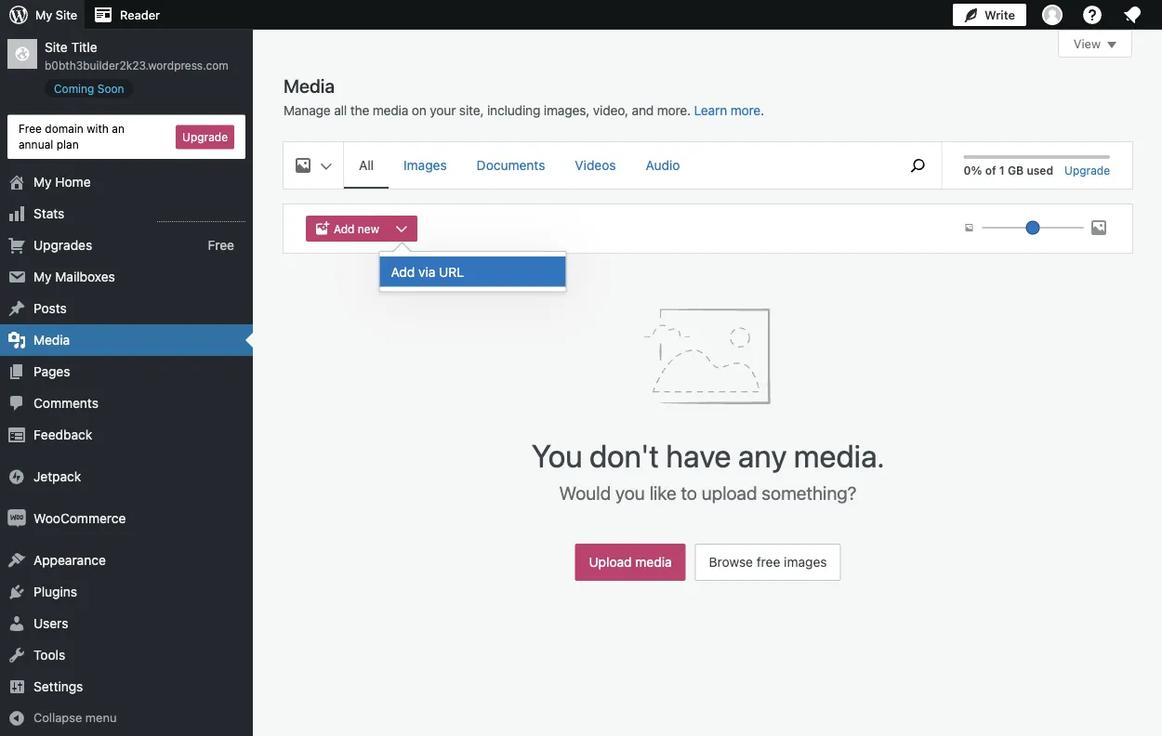 Task type: locate. For each thing, give the bounding box(es) containing it.
free
[[19, 122, 42, 135], [208, 238, 234, 253]]

upgrade button
[[176, 125, 234, 149]]

my home link
[[0, 167, 253, 198]]

1 vertical spatial add
[[391, 264, 415, 280]]

you don't have any media. main content
[[284, 30, 1133, 673]]

including
[[487, 103, 541, 118]]

img image left woocommerce
[[7, 510, 26, 529]]

coming
[[54, 82, 94, 95]]

0 vertical spatial media
[[284, 74, 335, 96]]

my left home
[[33, 175, 52, 190]]

0% of 1 gb used
[[964, 164, 1054, 177]]

browse free images button
[[696, 544, 841, 581]]

None search field
[[895, 142, 942, 189]]

upgrade up highest hourly views 0 image
[[182, 131, 228, 144]]

add for add new
[[334, 222, 355, 235]]

upgrade
[[182, 131, 228, 144], [1065, 164, 1111, 177]]

None range field
[[983, 220, 1085, 236]]

images
[[784, 555, 828, 570]]

0 vertical spatial free
[[19, 122, 42, 135]]

add via url menu
[[380, 252, 566, 292]]

1 horizontal spatial add
[[391, 264, 415, 280]]

like
[[650, 482, 677, 504]]

menu
[[344, 142, 886, 189]]

open search image
[[895, 154, 942, 177]]

my profile image
[[1043, 5, 1063, 25]]

add left via
[[391, 264, 415, 280]]

add left "new"
[[334, 222, 355, 235]]

0 vertical spatial add
[[334, 222, 355, 235]]

upgrade right used at top right
[[1065, 164, 1111, 177]]

home
[[55, 175, 91, 190]]

jetpack
[[33, 469, 81, 485]]

add for add via url
[[391, 264, 415, 280]]

my
[[35, 8, 52, 22], [33, 175, 52, 190], [33, 269, 52, 285]]

1 vertical spatial my
[[33, 175, 52, 190]]

1 vertical spatial media
[[33, 333, 70, 348]]

0 horizontal spatial add
[[334, 222, 355, 235]]

media up manage at top left
[[284, 74, 335, 96]]

woocommerce
[[33, 511, 126, 527]]

free down highest hourly views 0 image
[[208, 238, 234, 253]]

1 horizontal spatial free
[[208, 238, 234, 253]]

free up annual plan
[[19, 122, 42, 135]]

1 horizontal spatial media
[[284, 74, 335, 96]]

highest hourly views 0 image
[[157, 210, 246, 222]]

1 vertical spatial media
[[636, 555, 672, 570]]

media right upload
[[636, 555, 672, 570]]

img image
[[7, 468, 26, 487], [7, 510, 26, 529]]

tools link
[[0, 640, 253, 672]]

0 horizontal spatial media
[[33, 333, 70, 348]]

url
[[439, 264, 464, 280]]

site up title
[[56, 8, 77, 22]]

add new
[[334, 222, 380, 235]]

title
[[71, 40, 97, 55]]

feedback link
[[0, 420, 253, 451]]

img image for woocommerce
[[7, 510, 26, 529]]

media for media
[[33, 333, 70, 348]]

.
[[761, 103, 765, 118]]

video,
[[593, 103, 629, 118]]

free domain with an annual plan
[[19, 122, 125, 151]]

add inside button
[[391, 264, 415, 280]]

img image inside woocommerce link
[[7, 510, 26, 529]]

my home
[[33, 175, 91, 190]]

2 vertical spatial my
[[33, 269, 52, 285]]

would
[[560, 482, 611, 504]]

img image inside jetpack "link"
[[7, 468, 26, 487]]

to
[[681, 482, 698, 504]]

0 vertical spatial upgrade
[[182, 131, 228, 144]]

0 vertical spatial img image
[[7, 468, 26, 487]]

media up pages
[[33, 333, 70, 348]]

settings
[[33, 680, 83, 695]]

site title b0bth3builder2k23.wordpress.com
[[45, 40, 229, 72]]

1 vertical spatial site
[[45, 40, 68, 55]]

all
[[359, 158, 374, 173]]

view button
[[1059, 30, 1133, 58]]

b0bth3builder2k23.wordpress.com
[[45, 59, 229, 72]]

an
[[112, 122, 125, 135]]

2 img image from the top
[[7, 510, 26, 529]]

site
[[56, 8, 77, 22], [45, 40, 68, 55]]

media left on
[[373, 103, 409, 118]]

your
[[430, 103, 456, 118]]

media for media manage all the media on your site, including images, video, and more. learn more .
[[284, 74, 335, 96]]

write
[[985, 8, 1016, 22]]

media manage all the media on your site, including images, video, and more. learn more .
[[284, 74, 765, 118]]

1 horizontal spatial upgrade
[[1065, 164, 1111, 177]]

closed image
[[1108, 42, 1117, 48]]

more.
[[658, 103, 691, 118]]

0 horizontal spatial free
[[19, 122, 42, 135]]

1 horizontal spatial media
[[636, 555, 672, 570]]

on
[[412, 103, 427, 118]]

help image
[[1082, 4, 1104, 26]]

1 vertical spatial upgrade
[[1065, 164, 1111, 177]]

media
[[284, 74, 335, 96], [33, 333, 70, 348]]

settings link
[[0, 672, 253, 703]]

media
[[373, 103, 409, 118], [636, 555, 672, 570]]

site inside site title b0bth3builder2k23.wordpress.com
[[45, 40, 68, 55]]

free for free
[[208, 238, 234, 253]]

0 horizontal spatial upgrade
[[182, 131, 228, 144]]

mailboxes
[[55, 269, 115, 285]]

img image left jetpack
[[7, 468, 26, 487]]

browse
[[709, 555, 754, 570]]

add new group
[[306, 216, 425, 242]]

of
[[986, 164, 997, 177]]

view
[[1074, 37, 1102, 51]]

site,
[[460, 103, 484, 118]]

my for my site
[[35, 8, 52, 22]]

0 vertical spatial site
[[56, 8, 77, 22]]

appearance
[[33, 553, 106, 569]]

documents
[[477, 158, 546, 173]]

1 vertical spatial free
[[208, 238, 234, 253]]

stats
[[33, 206, 64, 221]]

0 vertical spatial my
[[35, 8, 52, 22]]

my up the posts
[[33, 269, 52, 285]]

browse free images
[[709, 555, 828, 570]]

add inside group
[[334, 222, 355, 235]]

my left 'reader' link
[[35, 8, 52, 22]]

1 img image from the top
[[7, 468, 26, 487]]

my site link
[[0, 0, 85, 30]]

comments
[[33, 396, 99, 411]]

via
[[419, 264, 436, 280]]

upload
[[702, 482, 758, 504]]

1 vertical spatial img image
[[7, 510, 26, 529]]

0 vertical spatial media
[[373, 103, 409, 118]]

media inside 'media manage all the media on your site, including images, video, and more. learn more .'
[[284, 74, 335, 96]]

site left title
[[45, 40, 68, 55]]

menu containing all
[[344, 142, 886, 189]]

free inside free domain with an annual plan
[[19, 122, 42, 135]]

0 horizontal spatial media
[[373, 103, 409, 118]]



Task type: describe. For each thing, give the bounding box(es) containing it.
media inside 'media manage all the media on your site, including images, video, and more. learn more .'
[[373, 103, 409, 118]]

reader
[[120, 8, 160, 22]]

tools
[[33, 648, 65, 663]]

feedback
[[33, 428, 92, 443]]

you
[[616, 482, 645, 504]]

something?
[[762, 482, 857, 504]]

and
[[632, 103, 654, 118]]

learn more link
[[695, 103, 761, 118]]

users
[[33, 616, 68, 632]]

the
[[351, 103, 370, 118]]

comments link
[[0, 388, 253, 420]]

my mailboxes
[[33, 269, 115, 285]]

annual plan
[[19, 138, 79, 151]]

upgrade inside you don't have any media. main content
[[1065, 164, 1111, 177]]

none range field inside you don't have any media. main content
[[983, 220, 1085, 236]]

0%
[[964, 164, 983, 177]]

img image for jetpack
[[7, 468, 26, 487]]

write link
[[954, 0, 1027, 30]]

add via url tooltip
[[379, 242, 576, 293]]

menu inside you don't have any media. main content
[[344, 142, 886, 189]]

users link
[[0, 609, 253, 640]]

upgrades
[[33, 238, 92, 253]]

upload
[[589, 555, 632, 570]]

coming soon
[[54, 82, 124, 95]]

upload media
[[589, 555, 672, 570]]

images,
[[544, 103, 590, 118]]

gb
[[1008, 164, 1024, 177]]

videos
[[575, 158, 616, 173]]

images
[[404, 158, 447, 173]]

stats link
[[0, 198, 253, 230]]

my for my home
[[33, 175, 52, 190]]

none search field inside you don't have any media. main content
[[895, 142, 942, 189]]

audio link
[[631, 142, 695, 187]]

my site
[[35, 8, 77, 22]]

documents link
[[462, 142, 560, 187]]

posts link
[[0, 293, 253, 325]]

plugins link
[[0, 577, 253, 609]]

woocommerce link
[[0, 503, 253, 535]]

media.
[[794, 437, 885, 474]]

any
[[739, 437, 788, 474]]

upgrade inside button
[[182, 131, 228, 144]]

appearance link
[[0, 545, 253, 577]]

add via url
[[391, 264, 464, 280]]

add via url button
[[380, 257, 566, 287]]

manage your notifications image
[[1122, 4, 1144, 26]]

all link
[[344, 142, 389, 187]]

my for my mailboxes
[[33, 269, 52, 285]]

plugins
[[33, 585, 77, 600]]

free for free domain with an annual plan
[[19, 122, 42, 135]]

collapse
[[33, 711, 82, 725]]

reader link
[[85, 0, 167, 30]]

soon
[[97, 82, 124, 95]]

you don't have any media. would you like to upload something?
[[532, 437, 885, 504]]

collapse menu link
[[0, 703, 253, 734]]

videos link
[[560, 142, 631, 187]]

my mailboxes link
[[0, 262, 253, 293]]

pages
[[33, 364, 70, 380]]

posts
[[33, 301, 67, 316]]

domain
[[45, 122, 84, 135]]

media link
[[0, 325, 253, 356]]

menu
[[85, 711, 117, 725]]

pages link
[[0, 356, 253, 388]]

all
[[334, 103, 347, 118]]

learn more
[[695, 103, 761, 118]]

you
[[532, 437, 583, 474]]

jetpack link
[[0, 462, 253, 493]]

new
[[358, 222, 380, 235]]

don't
[[590, 437, 660, 474]]

used
[[1027, 164, 1054, 177]]

audio
[[646, 158, 680, 173]]



Task type: vqa. For each thing, say whether or not it's contained in the screenshot.
Views related to Views 0
no



